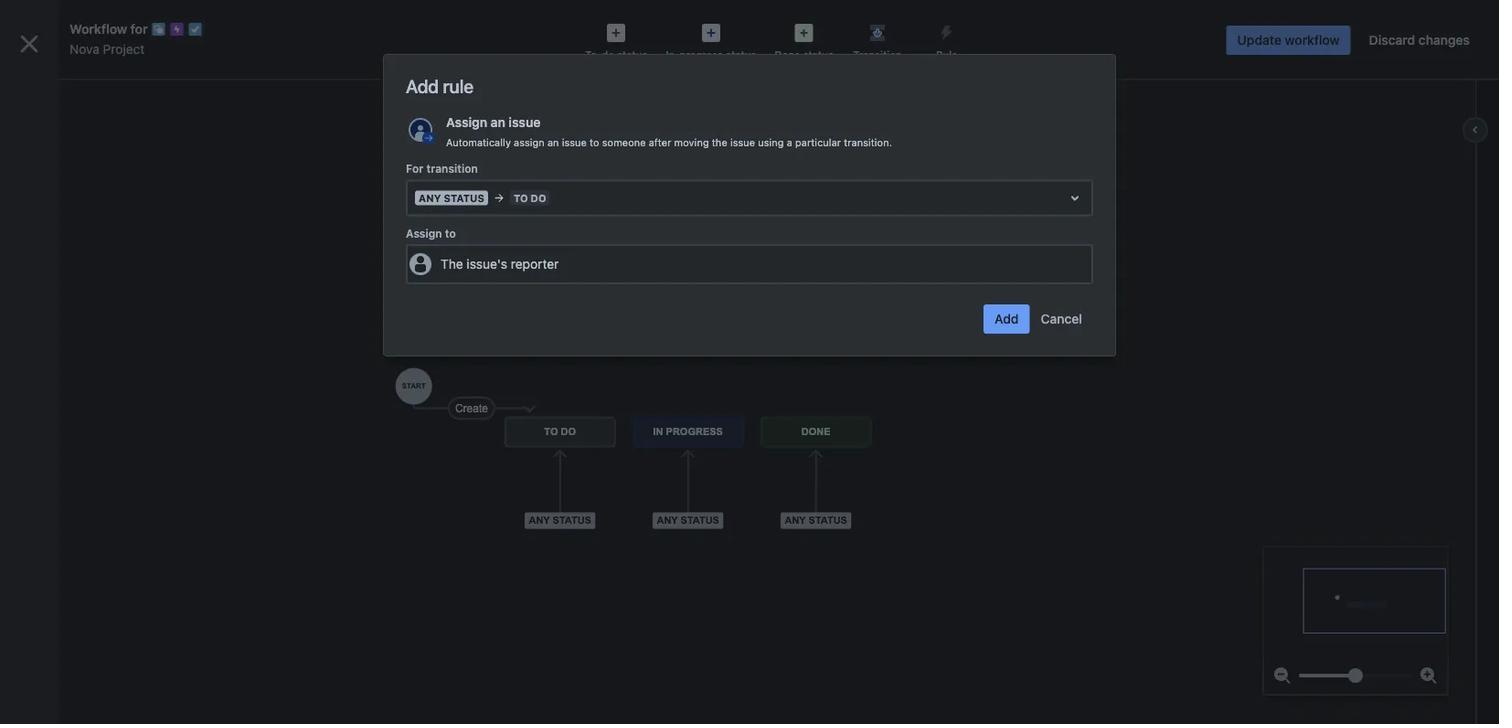 Task type: describe. For each thing, give the bounding box(es) containing it.
add for add
[[995, 311, 1019, 327]]

update workflow
[[1238, 32, 1341, 48]]

transition.
[[844, 137, 893, 149]]

cancel button
[[1030, 305, 1094, 334]]

assign
[[514, 137, 545, 149]]

changes
[[1419, 32, 1471, 48]]

add rule dialog
[[384, 55, 1116, 356]]

someone
[[602, 137, 646, 149]]

after
[[649, 137, 672, 149]]

the issue's reporter image
[[410, 253, 432, 275]]

settings
[[93, 215, 140, 230]]

create button
[[666, 11, 728, 40]]

status right progress
[[726, 49, 757, 61]]

discard changes button
[[1359, 26, 1482, 55]]

project for nova project software project
[[89, 80, 133, 96]]

nova project
[[70, 42, 145, 57]]

you're in the workflow viewfinder, use the arrow keys to move it element
[[1265, 548, 1448, 658]]

cancel
[[1041, 311, 1083, 327]]

1 horizontal spatial an
[[548, 137, 559, 149]]

update
[[1238, 32, 1282, 48]]

project inside 'project settings' link
[[48, 215, 89, 230]]

issue's
[[467, 257, 508, 272]]

particular
[[796, 137, 841, 149]]

assign to
[[406, 227, 456, 240]]

discard changes
[[1370, 32, 1471, 48]]

1 vertical spatial a
[[70, 660, 76, 673]]

2 horizontal spatial issue
[[731, 137, 756, 149]]

any status
[[419, 192, 485, 204]]

close workflow editor image
[[15, 29, 44, 59]]

done status
[[775, 49, 834, 61]]

upgrade
[[53, 162, 107, 175]]

project for nova project
[[103, 42, 145, 57]]

0 horizontal spatial an
[[491, 115, 506, 130]]

project inside nova project software project
[[104, 100, 141, 112]]

for
[[130, 21, 148, 37]]

done
[[775, 49, 801, 61]]

nova project link
[[70, 38, 145, 60]]

transition
[[427, 162, 478, 175]]

the
[[441, 257, 463, 272]]

moving
[[675, 137, 709, 149]]

you're in a team-managed project
[[22, 660, 197, 673]]

workflow
[[1286, 32, 1341, 48]]

in-
[[666, 49, 680, 61]]

rule
[[443, 75, 474, 96]]

done status button
[[766, 18, 843, 62]]

to-
[[585, 49, 602, 61]]

zoom in image
[[1419, 665, 1441, 687]]

do
[[531, 192, 547, 204]]

dialog containing workflow for
[[0, 0, 1500, 724]]

nova for nova project
[[70, 42, 100, 57]]

you're on the free plan
[[22, 130, 146, 143]]

for transition element
[[406, 180, 1094, 216]]



Task type: locate. For each thing, give the bounding box(es) containing it.
the right on on the top left of the page
[[76, 130, 93, 143]]

jira software image
[[48, 14, 170, 36], [48, 14, 170, 36]]

to-do status button
[[576, 18, 657, 62]]

software
[[55, 100, 101, 112]]

0 vertical spatial to
[[590, 137, 600, 149]]

to up the
[[445, 227, 456, 240]]

Zoom level range field
[[1300, 658, 1413, 694]]

issue
[[509, 115, 541, 130], [562, 137, 587, 149], [731, 137, 756, 149]]

workflow for
[[70, 21, 148, 37]]

1 vertical spatial assign
[[406, 227, 442, 240]]

issue right assign
[[562, 137, 587, 149]]

0 horizontal spatial assign
[[406, 227, 442, 240]]

issue types
[[26, 264, 95, 279]]

update workflow button
[[1227, 26, 1352, 55]]

2 you're from the top
[[22, 660, 55, 673]]

a inside assign an issue automatically assign an issue to someone after moving the issue using a particular transition.
[[787, 137, 793, 149]]

issue types group
[[7, 248, 212, 484]]

project down the for
[[103, 42, 145, 57]]

nova up software
[[55, 80, 86, 96]]

to-do status
[[585, 49, 648, 61]]

an up automatically
[[491, 115, 506, 130]]

status right done
[[803, 49, 834, 61]]

1 horizontal spatial project
[[161, 660, 197, 673]]

add left cancel
[[995, 311, 1019, 327]]

to left someone
[[590, 137, 600, 149]]

1 vertical spatial you're
[[22, 660, 55, 673]]

in-progress status
[[666, 49, 757, 61]]

in
[[58, 660, 67, 673]]

assign for to
[[406, 227, 442, 240]]

project right managed
[[161, 660, 197, 673]]

workflow
[[70, 21, 127, 37]]

you're for you're on the free plan
[[22, 130, 56, 143]]

0 vertical spatial add
[[406, 75, 439, 96]]

a right using on the top right of the page
[[787, 137, 793, 149]]

assign up automatically
[[446, 115, 488, 130]]

Search field
[[1152, 11, 1335, 40]]

a
[[787, 137, 793, 149], [70, 660, 76, 673]]

transition button
[[843, 18, 913, 62]]

0 vertical spatial you're
[[22, 130, 56, 143]]

do
[[602, 49, 614, 61]]

you're
[[22, 130, 56, 143], [22, 660, 55, 673]]

the right moving
[[712, 137, 728, 149]]

1 you're from the top
[[22, 130, 56, 143]]

project settings link
[[7, 204, 212, 241]]

project
[[103, 42, 145, 57], [89, 80, 133, 96], [48, 215, 89, 230]]

dialog
[[0, 0, 1500, 724]]

reporter
[[511, 257, 559, 272]]

0 horizontal spatial to
[[445, 227, 456, 240]]

0 vertical spatial an
[[491, 115, 506, 130]]

in-progress status button
[[657, 18, 766, 62]]

assign inside assign an issue automatically assign an issue to someone after moving the issue using a particular transition.
[[446, 115, 488, 130]]

1 vertical spatial project
[[89, 80, 133, 96]]

the inside assign an issue automatically assign an issue to someone after moving the issue using a particular transition.
[[712, 137, 728, 149]]

0 vertical spatial project
[[104, 100, 141, 112]]

create banner
[[0, 0, 1500, 51]]

you're left in on the left of the page
[[22, 660, 55, 673]]

discard
[[1370, 32, 1416, 48]]

1 horizontal spatial to
[[590, 137, 600, 149]]

you're for you're in a team-managed project
[[22, 660, 55, 673]]

add for add rule
[[406, 75, 439, 96]]

2 vertical spatial project
[[48, 215, 89, 230]]

nova
[[70, 42, 100, 57], [55, 80, 86, 96]]

project
[[104, 100, 141, 112], [161, 660, 197, 673]]

the
[[76, 130, 93, 143], [712, 137, 728, 149]]

1 vertical spatial project
[[161, 660, 197, 673]]

1 vertical spatial to
[[445, 227, 456, 240]]

1 vertical spatial an
[[548, 137, 559, 149]]

the issue's reporter
[[441, 257, 559, 272]]

project up software
[[89, 80, 133, 96]]

issue
[[26, 264, 58, 279]]

0 vertical spatial nova
[[70, 42, 100, 57]]

1 horizontal spatial assign
[[446, 115, 488, 130]]

assign for an
[[446, 115, 488, 130]]

any
[[419, 192, 441, 204]]

managed
[[110, 660, 158, 673]]

create
[[677, 17, 717, 32]]

project left settings
[[48, 215, 89, 230]]

nova project software project
[[55, 80, 141, 112]]

project settings
[[48, 215, 140, 230]]

1 horizontal spatial a
[[787, 137, 793, 149]]

using
[[758, 137, 784, 149]]

rule
[[937, 49, 958, 61]]

add rule
[[406, 75, 474, 96]]

a right in on the left of the page
[[70, 660, 76, 673]]

upgrade button
[[23, 154, 121, 183]]

project up plan at left
[[104, 100, 141, 112]]

open image
[[1065, 187, 1087, 209]]

free
[[96, 130, 120, 143]]

nova inside nova project software project
[[55, 80, 86, 96]]

assign up 'the issue's reporter' image
[[406, 227, 442, 240]]

automatically
[[446, 137, 511, 149]]

team-
[[79, 660, 110, 673]]

plan
[[123, 130, 146, 143]]

add inside button
[[995, 311, 1019, 327]]

assign an issue automatically assign an issue to someone after moving the issue using a particular transition.
[[446, 115, 893, 149]]

1 horizontal spatial the
[[712, 137, 728, 149]]

status right do
[[617, 49, 648, 61]]

add button
[[984, 305, 1030, 334]]

0 horizontal spatial project
[[104, 100, 141, 112]]

an right assign
[[548, 137, 559, 149]]

1 vertical spatial nova
[[55, 80, 86, 96]]

status
[[617, 49, 648, 61], [726, 49, 757, 61], [803, 49, 834, 61], [444, 192, 485, 204]]

transition
[[854, 49, 902, 61]]

add left rule
[[406, 75, 439, 96]]

0 vertical spatial a
[[787, 137, 793, 149]]

status down transition at the left
[[444, 192, 485, 204]]

progress
[[680, 49, 723, 61]]

zoom out image
[[1272, 665, 1294, 687]]

rule button
[[913, 18, 982, 62]]

for transition
[[406, 162, 478, 175]]

status inside for transition element
[[444, 192, 485, 204]]

project inside nova project software project
[[89, 80, 133, 96]]

primary element
[[11, 0, 1152, 51]]

issue up assign
[[509, 115, 541, 130]]

0 horizontal spatial a
[[70, 660, 76, 673]]

an
[[491, 115, 506, 130], [548, 137, 559, 149]]

0 horizontal spatial issue
[[509, 115, 541, 130]]

add
[[406, 75, 439, 96], [995, 311, 1019, 327]]

on
[[59, 130, 73, 143]]

to do
[[514, 192, 547, 204]]

1 horizontal spatial issue
[[562, 137, 587, 149]]

issue left using on the top right of the page
[[731, 137, 756, 149]]

project inside nova project link
[[103, 42, 145, 57]]

assign
[[446, 115, 488, 130], [406, 227, 442, 240]]

to
[[590, 137, 600, 149], [445, 227, 456, 240]]

types
[[61, 264, 95, 279]]

to
[[514, 192, 528, 204]]

to inside assign an issue automatically assign an issue to someone after moving the issue using a particular transition.
[[590, 137, 600, 149]]

you're left on on the top left of the page
[[22, 130, 56, 143]]

nova down workflow
[[70, 42, 100, 57]]

0 vertical spatial project
[[103, 42, 145, 57]]

for
[[406, 162, 424, 175]]

1 vertical spatial add
[[995, 311, 1019, 327]]

0 horizontal spatial add
[[406, 75, 439, 96]]

1 horizontal spatial add
[[995, 311, 1019, 327]]

0 horizontal spatial the
[[76, 130, 93, 143]]

nova for nova project software project
[[55, 80, 86, 96]]

0 vertical spatial assign
[[446, 115, 488, 130]]



Task type: vqa. For each thing, say whether or not it's contained in the screenshot.
someone
yes



